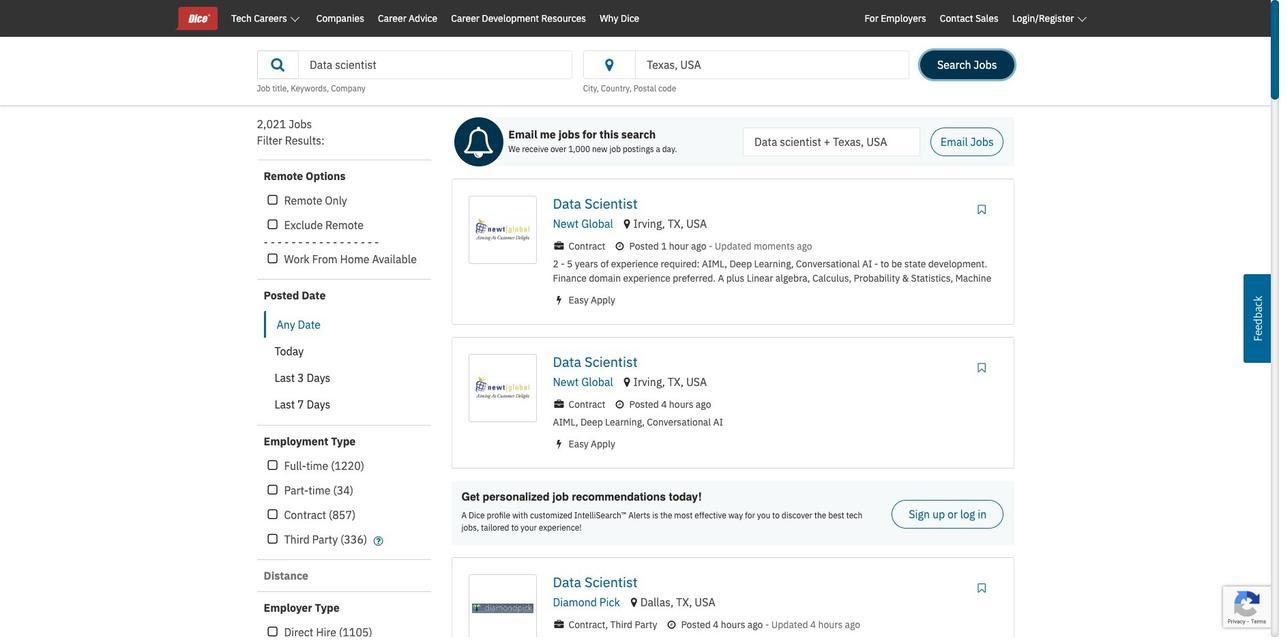 Task type: vqa. For each thing, say whether or not it's contained in the screenshot.
MAP MARKER 'icon' for second Save Job: Data Scientist icon from the bottom
yes



Task type: describe. For each thing, give the bounding box(es) containing it.
Label your search text field
[[743, 128, 921, 156]]

filter search results by work from home available image
[[268, 253, 278, 265]]

0 horizontal spatial map marker image
[[624, 218, 630, 229]]

Filter Search Results by Full-time button
[[264, 457, 282, 475]]

save job: data scientist image for map marker icon
[[975, 362, 989, 373]]

1 vertical spatial map marker image
[[631, 597, 637, 608]]

filter search results by direct hire image
[[268, 627, 278, 637]]

Search Location search field
[[636, 51, 910, 79]]

Filter Search Results by Remote Only button
[[264, 192, 282, 210]]

filter search results by part-time image
[[268, 485, 278, 497]]

newt global company logo image for map marker icon
[[472, 358, 533, 419]]

diamond pick company logo image
[[472, 578, 533, 637]]

Search Term search field
[[298, 51, 572, 79]]



Task type: locate. For each thing, give the bounding box(es) containing it.
heading
[[257, 132, 431, 149]]

0 vertical spatial newt global company logo image
[[472, 199, 533, 261]]

newt global company logo image for left map marker image
[[472, 199, 533, 261]]

filter search results by remote only image
[[268, 195, 278, 207]]

filter search results by third party image
[[268, 534, 278, 546]]

fw image
[[553, 242, 565, 251], [553, 400, 565, 410], [553, 621, 565, 630], [666, 621, 678, 630]]

1 horizontal spatial map marker image
[[631, 597, 637, 608]]

0 vertical spatial save job: data scientist image
[[975, 204, 989, 215]]

2 newt global company logo image from the top
[[472, 358, 533, 419]]

save job: data scientist image
[[975, 204, 989, 215], [975, 362, 989, 373]]

1 save job: data scientist image from the top
[[975, 204, 989, 215]]

2 save job: data scientist image from the top
[[975, 362, 989, 373]]

save job: data scientist image
[[975, 583, 989, 594]]

Filter Search Results by Exclude Remote button
[[264, 216, 282, 234]]

filter search results by contract image
[[268, 509, 278, 521]]

0 vertical spatial map marker image
[[624, 218, 630, 229]]

Filter Search Results by Third Party button
[[264, 531, 282, 549]]

None button
[[264, 311, 421, 339], [264, 338, 421, 365], [264, 364, 421, 392], [264, 391, 421, 418], [264, 311, 421, 339], [264, 338, 421, 365], [264, 364, 421, 392], [264, 391, 421, 418]]

map marker image
[[624, 377, 630, 388]]

lg image
[[269, 59, 287, 70]]

fw image
[[614, 242, 626, 251], [553, 296, 565, 305], [614, 400, 626, 410], [553, 440, 565, 449], [372, 536, 386, 547]]

1 vertical spatial save job: data scientist image
[[975, 362, 989, 373]]

option group
[[264, 311, 421, 418]]

group
[[264, 192, 431, 268]]

newt global company logo image
[[472, 199, 533, 261], [472, 358, 533, 419]]

Filter Search Results by Contract button
[[264, 506, 282, 524]]

save job: data scientist image for left map marker image
[[975, 204, 989, 215]]

Filter Search Results by Work From Home Available button
[[264, 250, 282, 268]]

filter search results by exclude remote image
[[268, 219, 278, 231]]

Filter Search Results by Direct Hire button
[[264, 624, 282, 637]]

use current location image
[[600, 60, 619, 71]]

Filter Search Results by Part-time button
[[264, 482, 282, 500]]

1 vertical spatial newt global company logo image
[[472, 358, 533, 419]]

1 newt global company logo image from the top
[[472, 199, 533, 261]]

filter search results by full-time image
[[268, 460, 278, 472]]

map marker image
[[624, 218, 630, 229], [631, 597, 637, 608]]



